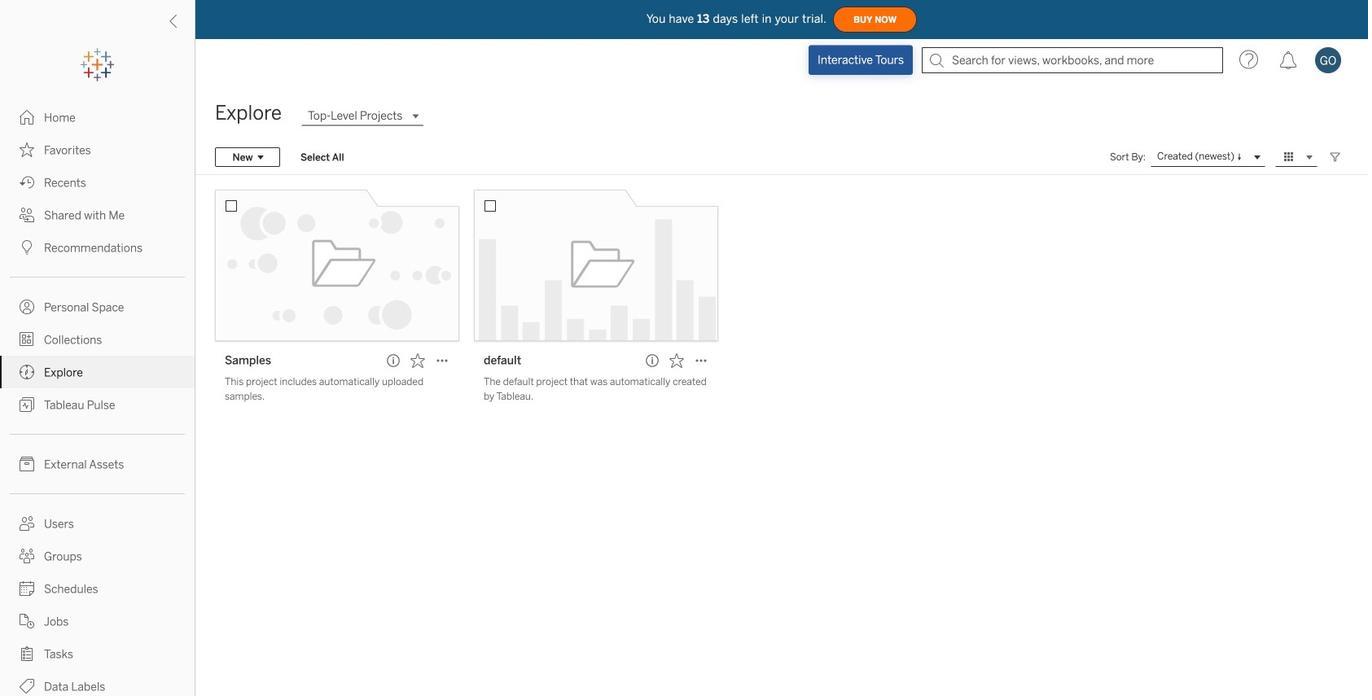 Task type: locate. For each thing, give the bounding box(es) containing it.
Search for views, workbooks, and more text field
[[922, 47, 1223, 73]]

samples image
[[215, 190, 459, 341]]

navigation panel element
[[0, 49, 195, 696]]

default image
[[474, 190, 718, 341]]

grid view image
[[1282, 150, 1296, 164]]



Task type: describe. For each thing, give the bounding box(es) containing it.
main navigation. press the up and down arrow keys to access links. element
[[0, 101, 195, 696]]



